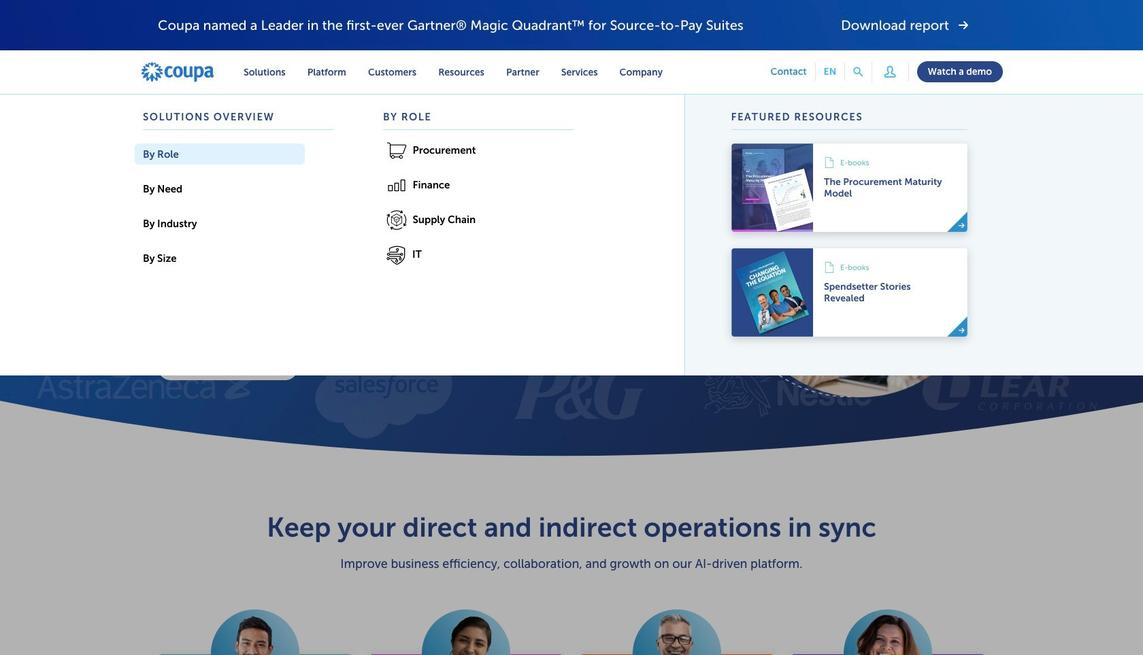 Task type: describe. For each thing, give the bounding box(es) containing it.
1 headshot of staff member image from the left
[[422, 610, 511, 656]]

3 headshot of staff member image from the left
[[844, 610, 933, 656]]

platform_user_centric image
[[881, 62, 900, 81]]

home image
[[140, 61, 215, 83]]

staff members talking image
[[721, 148, 986, 397]]

headshot staff member image
[[211, 610, 300, 656]]



Task type: locate. For each thing, give the bounding box(es) containing it.
2 horizontal spatial headshot of staff member image
[[844, 610, 933, 656]]

0 horizontal spatial headshot of staff member image
[[422, 610, 511, 656]]

mag glass image
[[854, 67, 864, 77]]

2 headshot of staff member image from the left
[[633, 610, 722, 656]]

arrow image
[[959, 223, 965, 230]]

headshot of staff member image
[[422, 610, 511, 656], [633, 610, 722, 656], [844, 610, 933, 656]]

1 horizontal spatial headshot of staff member image
[[633, 610, 722, 656]]



